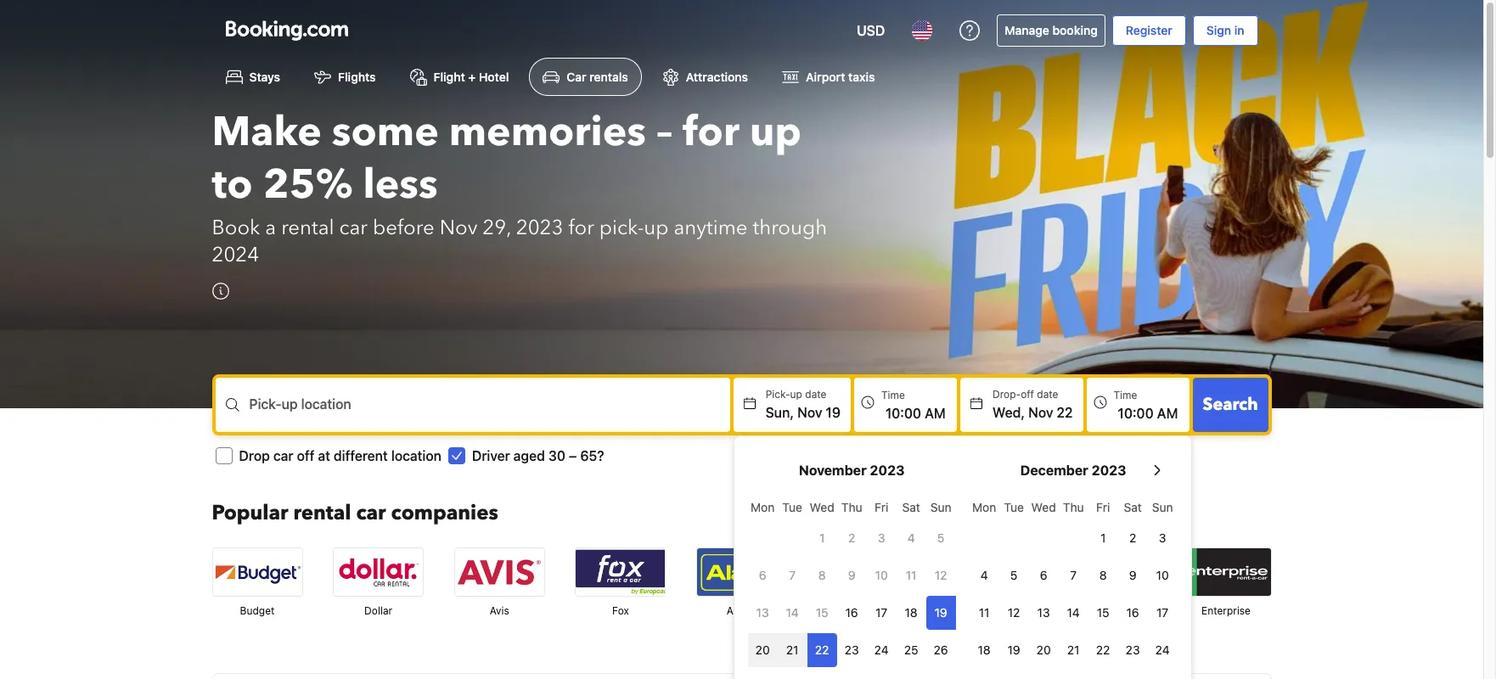 Task type: locate. For each thing, give the bounding box(es) containing it.
1 horizontal spatial 23
[[1126, 643, 1140, 657]]

0 horizontal spatial 13
[[756, 606, 769, 620]]

1 horizontal spatial 10
[[1156, 568, 1169, 583]]

rental inside make some memories – for up to 25% less book a rental car before nov 29, 2023 for pick-up anytime through 2024
[[281, 214, 334, 242]]

19 right the 18 option
[[935, 606, 947, 620]]

pick- for pick-up date sun, nov 19
[[766, 388, 790, 401]]

sun up 5 option
[[930, 500, 951, 515]]

20 November 2023 checkbox
[[748, 634, 777, 668]]

17 right 16 november 2023 option
[[875, 606, 888, 620]]

mon for november
[[751, 500, 775, 515]]

1 wed from the left
[[810, 500, 834, 515]]

1 horizontal spatial 6
[[1040, 568, 1047, 583]]

4 December 2023 checkbox
[[969, 559, 999, 593]]

1 21 from the left
[[786, 643, 799, 657]]

date up november
[[805, 388, 827, 401]]

11 inside checkbox
[[979, 606, 990, 620]]

12 inside option
[[935, 568, 947, 583]]

1 horizontal spatial sat
[[1124, 500, 1142, 515]]

20 inside option
[[755, 643, 770, 657]]

1 horizontal spatial 21
[[1067, 643, 1080, 657]]

20 inside checkbox
[[1036, 643, 1051, 657]]

1 horizontal spatial nov
[[797, 405, 822, 421]]

1 horizontal spatial grid
[[969, 491, 1177, 679]]

16 for the 16 option
[[1126, 606, 1139, 620]]

17 November 2023 checkbox
[[867, 596, 896, 630]]

make
[[212, 105, 322, 161]]

3 December 2023 checkbox
[[1148, 522, 1177, 556]]

3 right 2 "option"
[[878, 531, 885, 545]]

mon tue wed thu up the 1 november 2023 option
[[751, 500, 862, 515]]

0 horizontal spatial 14
[[786, 606, 799, 620]]

drop
[[239, 449, 270, 464]]

24 right 23 november 2023 option
[[874, 643, 889, 657]]

1
[[819, 531, 825, 545], [1100, 531, 1106, 545]]

21 left 22 option on the bottom right of the page
[[1067, 643, 1080, 657]]

1 vertical spatial 19
[[935, 606, 947, 620]]

sign in
[[1206, 23, 1244, 37]]

8 December 2023 checkbox
[[1088, 559, 1118, 593]]

2 21 from the left
[[1067, 643, 1080, 657]]

grid for december
[[969, 491, 1177, 679]]

1 vertical spatial 4
[[980, 568, 988, 583]]

1 horizontal spatial wed
[[1031, 500, 1056, 515]]

4 November 2023 checkbox
[[896, 522, 926, 556]]

– for 65?
[[569, 449, 577, 464]]

mon tue wed thu down december at the right bottom of the page
[[972, 500, 1084, 515]]

– for for
[[656, 105, 673, 161]]

off up wed,
[[1021, 388, 1034, 401]]

11 left 12 november 2023 option
[[906, 568, 917, 583]]

thu up 2 "option"
[[841, 500, 862, 515]]

24 for 24 option
[[1155, 643, 1170, 657]]

rental right 'a'
[[281, 214, 334, 242]]

search button
[[1193, 378, 1268, 432]]

1 left 2 "option"
[[819, 531, 825, 545]]

2 inside checkbox
[[1129, 531, 1136, 545]]

pick-
[[599, 214, 644, 242]]

5 inside option
[[937, 531, 945, 545]]

5 for 5 checkbox
[[1010, 568, 1018, 583]]

14 inside checkbox
[[786, 606, 799, 620]]

1 17 from the left
[[875, 606, 888, 620]]

hertz logo image
[[1060, 549, 1150, 596]]

13
[[756, 606, 769, 620], [1037, 606, 1050, 620]]

dollar logo image
[[334, 549, 423, 596]]

1 24 from the left
[[874, 643, 889, 657]]

23 up 30 november 2023 option
[[845, 643, 859, 657]]

1 horizontal spatial 2023
[[870, 463, 905, 478]]

11 inside 'option'
[[906, 568, 917, 583]]

12 right 11 november 2023 'option'
[[935, 568, 947, 583]]

1 sat from the left
[[902, 500, 920, 515]]

15
[[816, 606, 828, 620], [1097, 606, 1109, 620]]

0 vertical spatial 12
[[935, 568, 947, 583]]

up up sun,
[[790, 388, 802, 401]]

0 horizontal spatial tue
[[782, 500, 802, 515]]

22 cell
[[807, 630, 837, 668]]

1 horizontal spatial 9
[[1129, 568, 1137, 583]]

13 inside "option"
[[756, 606, 769, 620]]

24 for '24 november 2023' option
[[874, 643, 889, 657]]

2 13 from the left
[[1037, 606, 1050, 620]]

1 23 from the left
[[845, 643, 859, 657]]

1 9 from the left
[[848, 568, 855, 583]]

0 horizontal spatial 3
[[878, 531, 885, 545]]

1 horizontal spatial 7
[[1070, 568, 1077, 583]]

12 December 2023 checkbox
[[999, 596, 1029, 630]]

1 vertical spatial 12
[[1008, 606, 1020, 620]]

12 left 13 december 2023 'option'
[[1008, 606, 1020, 620]]

17 December 2023 checkbox
[[1148, 596, 1177, 630]]

9
[[848, 568, 855, 583], [1129, 568, 1137, 583]]

2 horizontal spatial 22
[[1096, 643, 1110, 657]]

13 inside 'option'
[[1037, 606, 1050, 620]]

17 inside checkbox
[[1157, 606, 1169, 620]]

nov left 29,
[[440, 214, 478, 242]]

4 left 5 checkbox
[[980, 568, 988, 583]]

2 right 1 option
[[1129, 531, 1136, 545]]

0 horizontal spatial date
[[805, 388, 827, 401]]

16
[[845, 606, 858, 620], [1126, 606, 1139, 620]]

2 10 from the left
[[1156, 568, 1169, 583]]

alamo logo image
[[697, 549, 786, 596]]

14 December 2023 checkbox
[[1059, 596, 1088, 630]]

21 up 28 november 2023 option
[[786, 643, 799, 657]]

0 horizontal spatial 18
[[905, 606, 918, 620]]

14 right "13" "option"
[[786, 606, 799, 620]]

3 for december 2023
[[1159, 531, 1166, 545]]

2 1 from the left
[[1100, 531, 1106, 545]]

sat up the 2 checkbox
[[1124, 500, 1142, 515]]

7 December 2023 checkbox
[[1059, 559, 1088, 593]]

1 for december
[[1100, 531, 1106, 545]]

fri up 1 option
[[1096, 500, 1110, 515]]

flights
[[338, 70, 376, 84]]

mon up sixt logo
[[972, 500, 996, 515]]

15 right the 14 option
[[1097, 606, 1109, 620]]

2 6 from the left
[[1040, 568, 1047, 583]]

0 vertical spatial rental
[[281, 214, 334, 242]]

1 6 from the left
[[759, 568, 766, 583]]

usd button
[[847, 10, 895, 51]]

tue down november
[[782, 500, 802, 515]]

– inside make some memories – for up to 25% less book a rental car before nov 29, 2023 for pick-up anytime through 2024
[[656, 105, 673, 161]]

0 horizontal spatial 7
[[789, 568, 796, 583]]

date inside drop-off date wed, nov 22
[[1037, 388, 1058, 401]]

2 horizontal spatial 2023
[[1092, 463, 1126, 478]]

1 vertical spatial 5
[[1010, 568, 1018, 583]]

0 horizontal spatial 10
[[875, 568, 888, 583]]

airport
[[806, 70, 845, 84]]

24 inside option
[[1155, 643, 1170, 657]]

9 right 8 december 2023 checkbox
[[1129, 568, 1137, 583]]

23 December 2023 checkbox
[[1118, 634, 1148, 668]]

fri
[[875, 500, 888, 515], [1096, 500, 1110, 515]]

23 November 2023 checkbox
[[837, 634, 867, 668]]

2 8 from the left
[[1099, 568, 1107, 583]]

1 inside the 1 november 2023 option
[[819, 531, 825, 545]]

2 9 from the left
[[1129, 568, 1137, 583]]

17 inside checkbox
[[875, 606, 888, 620]]

4 right 3 option
[[907, 531, 915, 545]]

car down different
[[356, 500, 386, 528]]

0 vertical spatial car
[[339, 214, 368, 242]]

8 right 7 checkbox
[[818, 568, 826, 583]]

date for 22
[[1037, 388, 1058, 401]]

1 horizontal spatial 16
[[1126, 606, 1139, 620]]

0 vertical spatial location
[[301, 397, 351, 412]]

15 for 15 november 2023 option on the right bottom
[[816, 606, 828, 620]]

1 horizontal spatial sun
[[1152, 500, 1173, 515]]

2 3 from the left
[[1159, 531, 1166, 545]]

0 horizontal spatial mon
[[751, 500, 775, 515]]

8 inside option
[[818, 568, 826, 583]]

2 14 from the left
[[1067, 606, 1080, 620]]

5
[[937, 531, 945, 545], [1010, 568, 1018, 583]]

18 for the 18 option
[[905, 606, 918, 620]]

– right 30
[[569, 449, 577, 464]]

1 horizontal spatial 17
[[1157, 606, 1169, 620]]

pick- up sun,
[[766, 388, 790, 401]]

0 horizontal spatial for
[[568, 214, 594, 242]]

0 vertical spatial 19
[[826, 405, 841, 421]]

1 horizontal spatial 11
[[979, 606, 990, 620]]

0 horizontal spatial 9
[[848, 568, 855, 583]]

fox logo image
[[576, 549, 665, 596]]

1 left the 2 checkbox
[[1100, 531, 1106, 545]]

19 right 18 checkbox
[[1008, 643, 1020, 657]]

2 horizontal spatial nov
[[1028, 405, 1053, 421]]

sun,
[[766, 405, 794, 421]]

manage
[[1005, 23, 1049, 37]]

21 for 21 checkbox
[[786, 643, 799, 657]]

14 right 13 december 2023 'option'
[[1067, 606, 1080, 620]]

9 inside option
[[1129, 568, 1137, 583]]

2 17 from the left
[[1157, 606, 1169, 620]]

0 horizontal spatial 21
[[786, 643, 799, 657]]

drop-off date wed, nov 22
[[993, 388, 1073, 421]]

1 1 from the left
[[819, 531, 825, 545]]

1 2 from the left
[[848, 531, 855, 545]]

11 for 11 november 2023 'option'
[[906, 568, 917, 583]]

19 November 2023 checkbox
[[926, 596, 956, 630]]

1 horizontal spatial for
[[683, 105, 740, 161]]

24 December 2023 checkbox
[[1148, 634, 1177, 668]]

14 for 14 november 2023 checkbox
[[786, 606, 799, 620]]

4 inside checkbox
[[980, 568, 988, 583]]

13 for 13 december 2023 'option'
[[1037, 606, 1050, 620]]

13 right "12" checkbox
[[1037, 606, 1050, 620]]

2
[[848, 531, 855, 545], [1129, 531, 1136, 545]]

18 left 19 checkbox
[[978, 643, 991, 657]]

1 20 from the left
[[755, 643, 770, 657]]

22 up 29 november 2023 option
[[815, 643, 829, 657]]

2 right the 1 november 2023 option
[[848, 531, 855, 545]]

1 horizontal spatial 2
[[1129, 531, 1136, 545]]

15 inside option
[[816, 606, 828, 620]]

location
[[301, 397, 351, 412], [391, 449, 441, 464]]

5 inside checkbox
[[1010, 568, 1018, 583]]

0 horizontal spatial mon tue wed thu
[[751, 500, 862, 515]]

0 horizontal spatial 1
[[819, 531, 825, 545]]

tue down december at the right bottom of the page
[[1004, 500, 1024, 515]]

6 December 2023 checkbox
[[1029, 559, 1059, 593]]

Pick-up location field
[[249, 405, 730, 426]]

flight
[[434, 70, 465, 84]]

15 right 14 november 2023 checkbox
[[816, 606, 828, 620]]

0 vertical spatial 18
[[905, 606, 918, 620]]

25%
[[263, 157, 353, 213]]

0 horizontal spatial 15
[[816, 606, 828, 620]]

2 mon from the left
[[972, 500, 996, 515]]

7 inside option
[[1070, 568, 1077, 583]]

2 grid from the left
[[969, 491, 1177, 679]]

3 November 2023 checkbox
[[867, 522, 896, 556]]

date
[[805, 388, 827, 401], [1037, 388, 1058, 401]]

65?
[[580, 449, 604, 464]]

1 vertical spatial –
[[569, 449, 577, 464]]

1 horizontal spatial 14
[[1067, 606, 1080, 620]]

2023 for november
[[870, 463, 905, 478]]

14 for the 14 option
[[1067, 606, 1080, 620]]

4 for 4 november 2023 option
[[907, 531, 915, 545]]

2023 right december at the right bottom of the page
[[1092, 463, 1126, 478]]

1 7 from the left
[[789, 568, 796, 583]]

pick- for pick-up location
[[249, 397, 282, 412]]

2 15 from the left
[[1097, 606, 1109, 620]]

7 right 6 option
[[789, 568, 796, 583]]

0 horizontal spatial 2
[[848, 531, 855, 545]]

22 inside option
[[1096, 643, 1110, 657]]

nov inside drop-off date wed, nov 22
[[1028, 405, 1053, 421]]

1 mon tue wed thu from the left
[[751, 500, 862, 515]]

1 horizontal spatial 15
[[1097, 606, 1109, 620]]

driver aged 30 – 65?
[[472, 449, 604, 464]]

location right different
[[391, 449, 441, 464]]

6 right 5 checkbox
[[1040, 568, 1047, 583]]

19 right sun,
[[826, 405, 841, 421]]

10 right 9 november 2023 'checkbox'
[[875, 568, 888, 583]]

aged
[[513, 449, 545, 464]]

2 2 from the left
[[1129, 531, 1136, 545]]

3
[[878, 531, 885, 545], [1159, 531, 1166, 545]]

2 thu from the left
[[1063, 500, 1084, 515]]

to
[[212, 157, 253, 213]]

nov right sun,
[[797, 405, 822, 421]]

1 10 from the left
[[875, 568, 888, 583]]

off left at
[[297, 449, 314, 464]]

rentals
[[590, 70, 628, 84]]

2 16 from the left
[[1126, 606, 1139, 620]]

for left pick-
[[568, 214, 594, 242]]

popular rental car companies
[[212, 500, 498, 528]]

1 horizontal spatial 22
[[1057, 405, 1073, 421]]

0 horizontal spatial 5
[[937, 531, 945, 545]]

20 December 2023 checkbox
[[1029, 634, 1059, 668]]

2 fri from the left
[[1096, 500, 1110, 515]]

tue for november
[[782, 500, 802, 515]]

1 horizontal spatial mon tue wed thu
[[972, 500, 1084, 515]]

alamo
[[727, 605, 757, 618]]

pick- inside pick-up date sun, nov 19
[[766, 388, 790, 401]]

18
[[905, 606, 918, 620], [978, 643, 991, 657]]

23
[[845, 643, 859, 657], [1126, 643, 1140, 657]]

29 November 2023 checkbox
[[807, 671, 837, 679]]

date right drop-
[[1037, 388, 1058, 401]]

12 for 12 november 2023 option
[[935, 568, 947, 583]]

2023 right 29,
[[516, 214, 563, 242]]

1 horizontal spatial 20
[[1036, 643, 1051, 657]]

2 horizontal spatial 19
[[1008, 643, 1020, 657]]

car rentals
[[567, 70, 628, 84]]

0 horizontal spatial 17
[[875, 606, 888, 620]]

8
[[818, 568, 826, 583], [1099, 568, 1107, 583]]

nov inside pick-up date sun, nov 19
[[797, 405, 822, 421]]

mon
[[751, 500, 775, 515], [972, 500, 996, 515]]

2023
[[516, 214, 563, 242], [870, 463, 905, 478], [1092, 463, 1126, 478]]

1 14 from the left
[[786, 606, 799, 620]]

10 for 10 december 2023 checkbox
[[1156, 568, 1169, 583]]

14 inside option
[[1067, 606, 1080, 620]]

4 inside option
[[907, 531, 915, 545]]

0 horizontal spatial 11
[[906, 568, 917, 583]]

pick- up the 'drop'
[[249, 397, 282, 412]]

for down attractions at the top of page
[[683, 105, 740, 161]]

5 right 4 checkbox
[[1010, 568, 1018, 583]]

car left before
[[339, 214, 368, 242]]

0 horizontal spatial 8
[[818, 568, 826, 583]]

up inside pick-up date sun, nov 19
[[790, 388, 802, 401]]

10 right 9 december 2023 option
[[1156, 568, 1169, 583]]

20 left 21 checkbox
[[755, 643, 770, 657]]

7 November 2023 checkbox
[[777, 559, 807, 593]]

24 right 23 december 2023 option on the right of the page
[[1155, 643, 1170, 657]]

1 sun from the left
[[930, 500, 951, 515]]

1 date from the left
[[805, 388, 827, 401]]

11 left "12" checkbox
[[979, 606, 990, 620]]

2 inside "option"
[[848, 531, 855, 545]]

rental
[[281, 214, 334, 242], [293, 500, 351, 528]]

1 8 from the left
[[818, 568, 826, 583]]

0 horizontal spatial 6
[[759, 568, 766, 583]]

sun up 3 option
[[1152, 500, 1173, 515]]

thu
[[841, 500, 862, 515], [1063, 500, 1084, 515]]

7 right the 6 checkbox
[[1070, 568, 1077, 583]]

1 November 2023 checkbox
[[807, 522, 837, 556]]

11
[[906, 568, 917, 583], [979, 606, 990, 620]]

29,
[[483, 214, 511, 242]]

1 horizontal spatial 5
[[1010, 568, 1018, 583]]

1 horizontal spatial –
[[656, 105, 673, 161]]

22 for 22 option on the bottom right of the page
[[1096, 643, 1110, 657]]

3 right the 2 checkbox
[[1159, 531, 1166, 545]]

0 vertical spatial for
[[683, 105, 740, 161]]

popular
[[212, 500, 288, 528]]

car right the 'drop'
[[273, 449, 293, 464]]

10
[[875, 568, 888, 583], [1156, 568, 1169, 583]]

12 November 2023 checkbox
[[926, 559, 956, 593]]

0 horizontal spatial wed
[[810, 500, 834, 515]]

1 horizontal spatial 1
[[1100, 531, 1106, 545]]

1 vertical spatial 18
[[978, 643, 991, 657]]

22 right wed,
[[1057, 405, 1073, 421]]

0 horizontal spatial –
[[569, 449, 577, 464]]

1 horizontal spatial 8
[[1099, 568, 1107, 583]]

14 November 2023 checkbox
[[777, 596, 807, 630]]

1 horizontal spatial 12
[[1008, 606, 1020, 620]]

0 horizontal spatial 4
[[907, 531, 915, 545]]

1 horizontal spatial tue
[[1004, 500, 1024, 515]]

thu down december 2023
[[1063, 500, 1084, 515]]

15 inside option
[[1097, 606, 1109, 620]]

18 inside checkbox
[[978, 643, 991, 657]]

1 3 from the left
[[878, 531, 885, 545]]

see terms and conditions for more information image
[[212, 283, 229, 300], [212, 283, 229, 300]]

1 vertical spatial 11
[[979, 606, 990, 620]]

17
[[875, 606, 888, 620], [1157, 606, 1169, 620]]

6 for the 6 checkbox
[[1040, 568, 1047, 583]]

december 2023
[[1020, 463, 1126, 478]]

1 tue from the left
[[782, 500, 802, 515]]

11 November 2023 checkbox
[[896, 559, 926, 593]]

13 left 14 november 2023 checkbox
[[756, 606, 769, 620]]

23 right 22 option on the bottom right of the page
[[1126, 643, 1140, 657]]

25
[[904, 643, 918, 657]]

16 right hertz
[[1126, 606, 1139, 620]]

rental down at
[[293, 500, 351, 528]]

0 horizontal spatial sun
[[930, 500, 951, 515]]

24 inside option
[[874, 643, 889, 657]]

1 horizontal spatial 4
[[980, 568, 988, 583]]

22 right 21 december 2023 checkbox
[[1096, 643, 1110, 657]]

5 right 4 november 2023 option
[[937, 531, 945, 545]]

6
[[759, 568, 766, 583], [1040, 568, 1047, 583]]

search
[[1203, 393, 1258, 416]]

mon up alamo logo
[[751, 500, 775, 515]]

1 horizontal spatial thu
[[1063, 500, 1084, 515]]

sun
[[930, 500, 951, 515], [1152, 500, 1173, 515]]

22 for 22 'option'
[[815, 643, 829, 657]]

16 right 15 november 2023 option on the right bottom
[[845, 606, 858, 620]]

0 horizontal spatial 19
[[826, 405, 841, 421]]

airport taxis
[[806, 70, 875, 84]]

6 inside option
[[759, 568, 766, 583]]

0 horizontal spatial pick-
[[249, 397, 282, 412]]

0 vertical spatial 11
[[906, 568, 917, 583]]

2 sat from the left
[[1124, 500, 1142, 515]]

0 horizontal spatial 16
[[845, 606, 858, 620]]

17 right the 16 option
[[1157, 606, 1169, 620]]

8 right 7 december 2023 option
[[1099, 568, 1107, 583]]

9 inside 'checkbox'
[[848, 568, 855, 583]]

7 inside checkbox
[[789, 568, 796, 583]]

1 15 from the left
[[816, 606, 828, 620]]

18 November 2023 checkbox
[[896, 596, 926, 630]]

0 horizontal spatial sat
[[902, 500, 920, 515]]

0 vertical spatial 4
[[907, 531, 915, 545]]

21 for 21 december 2023 checkbox
[[1067, 643, 1080, 657]]

26 November 2023 checkbox
[[926, 634, 956, 668]]

wed
[[810, 500, 834, 515], [1031, 500, 1056, 515]]

1 horizontal spatial 19
[[935, 606, 947, 620]]

4
[[907, 531, 915, 545], [980, 568, 988, 583]]

20 left 21 december 2023 checkbox
[[1036, 643, 1051, 657]]

0 horizontal spatial grid
[[748, 491, 956, 679]]

18 right the 17 november 2023 checkbox on the right
[[905, 606, 918, 620]]

0 horizontal spatial fri
[[875, 500, 888, 515]]

6 left 7 checkbox
[[759, 568, 766, 583]]

8 inside checkbox
[[1099, 568, 1107, 583]]

1 horizontal spatial 24
[[1155, 643, 1170, 657]]

6 inside checkbox
[[1040, 568, 1047, 583]]

1 horizontal spatial off
[[1021, 388, 1034, 401]]

0 horizontal spatial thu
[[841, 500, 862, 515]]

– down attractions link on the top of page
[[656, 105, 673, 161]]

wed up the 1 november 2023 option
[[810, 500, 834, 515]]

pick-up location
[[249, 397, 351, 412]]

22 December 2023 checkbox
[[1088, 634, 1118, 668]]

grid
[[748, 491, 956, 679], [969, 491, 1177, 679]]

1 13 from the left
[[756, 606, 769, 620]]

1 inside 1 option
[[1100, 531, 1106, 545]]

20 for 20 checkbox at the right of the page
[[1036, 643, 1051, 657]]

for
[[683, 105, 740, 161], [568, 214, 594, 242]]

sat up 4 november 2023 option
[[902, 500, 920, 515]]

date inside pick-up date sun, nov 19
[[805, 388, 827, 401]]

1 16 from the left
[[845, 606, 858, 620]]

1 thu from the left
[[841, 500, 862, 515]]

13 December 2023 checkbox
[[1029, 596, 1059, 630]]

manage booking link
[[997, 14, 1105, 47]]

flights link
[[301, 58, 389, 96]]

fri up 3 option
[[875, 500, 888, 515]]

9 right 8 november 2023 option
[[848, 568, 855, 583]]

nov
[[440, 214, 478, 242], [797, 405, 822, 421], [1028, 405, 1053, 421]]

2 sun from the left
[[1152, 500, 1173, 515]]

thrifty
[[847, 605, 879, 618]]

1 December 2023 checkbox
[[1088, 522, 1118, 556]]

12 inside checkbox
[[1008, 606, 1020, 620]]

0 horizontal spatial 24
[[874, 643, 889, 657]]

up
[[750, 105, 801, 161], [644, 214, 669, 242], [790, 388, 802, 401], [282, 397, 298, 412]]

8 for 8 november 2023 option
[[818, 568, 826, 583]]

tue
[[782, 500, 802, 515], [1004, 500, 1024, 515]]

5 December 2023 checkbox
[[999, 559, 1029, 593]]

1 vertical spatial location
[[391, 449, 441, 464]]

2 20 from the left
[[1036, 643, 1051, 657]]

13 for "13" "option"
[[756, 606, 769, 620]]

22 inside 'option'
[[815, 643, 829, 657]]

2 23 from the left
[[1126, 643, 1140, 657]]

9 December 2023 checkbox
[[1118, 559, 1148, 593]]

2 24 from the left
[[1155, 643, 1170, 657]]

1 mon from the left
[[751, 500, 775, 515]]

19 inside cell
[[935, 606, 947, 620]]

2023 right november
[[870, 463, 905, 478]]

2 December 2023 checkbox
[[1118, 522, 1148, 556]]

nov right wed,
[[1028, 405, 1053, 421]]

sun for november 2023
[[930, 500, 951, 515]]

0 vertical spatial 5
[[937, 531, 945, 545]]

pick-
[[766, 388, 790, 401], [249, 397, 282, 412]]

0 horizontal spatial 12
[[935, 568, 947, 583]]

14
[[786, 606, 799, 620], [1067, 606, 1080, 620]]

location up at
[[301, 397, 351, 412]]

1 fri from the left
[[875, 500, 888, 515]]

24
[[874, 643, 889, 657], [1155, 643, 1170, 657]]

21 inside cell
[[786, 643, 799, 657]]

0 vertical spatial –
[[656, 105, 673, 161]]

car
[[339, 214, 368, 242], [273, 449, 293, 464], [356, 500, 386, 528]]

2 wed from the left
[[1031, 500, 1056, 515]]

wed down december at the right bottom of the page
[[1031, 500, 1056, 515]]

1 horizontal spatial fri
[[1096, 500, 1110, 515]]

up left the anytime
[[644, 214, 669, 242]]

18 inside option
[[905, 606, 918, 620]]

2 mon tue wed thu from the left
[[972, 500, 1084, 515]]

off inside drop-off date wed, nov 22
[[1021, 388, 1034, 401]]

0 horizontal spatial nov
[[440, 214, 478, 242]]

usd
[[857, 23, 885, 38]]

2 tue from the left
[[1004, 500, 1024, 515]]

1 horizontal spatial 18
[[978, 643, 991, 657]]

1 grid from the left
[[748, 491, 956, 679]]

2 date from the left
[[1037, 388, 1058, 401]]

2 7 from the left
[[1070, 568, 1077, 583]]

1 horizontal spatial 3
[[1159, 531, 1166, 545]]

booking
[[1052, 23, 1098, 37]]



Task type: vqa. For each thing, say whether or not it's contained in the screenshot.


Task type: describe. For each thing, give the bounding box(es) containing it.
avis logo image
[[455, 549, 544, 596]]

10 December 2023 checkbox
[[1148, 559, 1177, 593]]

thrifty logo image
[[818, 549, 907, 596]]

19 for 19 november 2023 checkbox
[[935, 606, 947, 620]]

7 for 7 checkbox
[[789, 568, 796, 583]]

thu for december
[[1063, 500, 1084, 515]]

22 inside drop-off date wed, nov 22
[[1057, 405, 1073, 421]]

30
[[548, 449, 565, 464]]

2023 inside make some memories – for up to 25% less book a rental car before nov 29, 2023 for pick-up anytime through 2024
[[516, 214, 563, 242]]

13 November 2023 checkbox
[[748, 596, 777, 630]]

fri for december
[[1096, 500, 1110, 515]]

1 vertical spatial rental
[[293, 500, 351, 528]]

8 November 2023 checkbox
[[807, 559, 837, 593]]

28 November 2023 checkbox
[[777, 671, 807, 679]]

10 November 2023 checkbox
[[867, 559, 896, 593]]

7 for 7 december 2023 option
[[1070, 568, 1077, 583]]

15 December 2023 checkbox
[[1088, 596, 1118, 630]]

4 for 4 checkbox
[[980, 568, 988, 583]]

6 November 2023 checkbox
[[748, 559, 777, 593]]

10 for 10 checkbox
[[875, 568, 888, 583]]

dollar
[[364, 605, 392, 618]]

wed for december
[[1031, 500, 1056, 515]]

5 for 5 option
[[937, 531, 945, 545]]

24 November 2023 checkbox
[[867, 634, 896, 668]]

at
[[318, 449, 330, 464]]

3 for november 2023
[[878, 531, 885, 545]]

1 vertical spatial car
[[273, 449, 293, 464]]

nov inside make some memories – for up to 25% less book a rental car before nov 29, 2023 for pick-up anytime through 2024
[[440, 214, 478, 242]]

mon for december
[[972, 500, 996, 515]]

2023 for december
[[1092, 463, 1126, 478]]

2 for december
[[1129, 531, 1136, 545]]

budget
[[240, 605, 275, 618]]

flight + hotel
[[434, 70, 509, 84]]

wed for november
[[810, 500, 834, 515]]

budget logo image
[[213, 549, 302, 596]]

wed,
[[993, 405, 1025, 421]]

19 inside pick-up date sun, nov 19
[[826, 405, 841, 421]]

16 November 2023 checkbox
[[837, 596, 867, 630]]

drop car off at different location
[[239, 449, 441, 464]]

car rentals link
[[529, 58, 642, 96]]

12 for "12" checkbox
[[1008, 606, 1020, 620]]

sat for november 2023
[[902, 500, 920, 515]]

16 for 16 november 2023 option
[[845, 606, 858, 620]]

stays
[[249, 70, 280, 84]]

enterprise
[[1201, 605, 1251, 618]]

11 December 2023 checkbox
[[969, 596, 999, 630]]

19 for 19 checkbox
[[1008, 643, 1020, 657]]

11 for 11 december 2023 checkbox
[[979, 606, 990, 620]]

fox
[[612, 605, 629, 618]]

mon tue wed thu for december
[[972, 500, 1084, 515]]

26
[[934, 643, 948, 657]]

20 for 20 option
[[755, 643, 770, 657]]

+
[[468, 70, 476, 84]]

18 December 2023 checkbox
[[969, 634, 999, 668]]

22 November 2023 checkbox
[[807, 634, 837, 668]]

different
[[334, 449, 388, 464]]

register link
[[1112, 15, 1186, 46]]

sixt
[[975, 605, 993, 618]]

grid for november
[[748, 491, 956, 679]]

book
[[212, 214, 260, 242]]

a
[[265, 214, 276, 242]]

driver
[[472, 449, 510, 464]]

1 vertical spatial for
[[568, 214, 594, 242]]

anytime
[[674, 214, 748, 242]]

booking.com online hotel reservations image
[[225, 20, 348, 41]]

pick-up date sun, nov 19
[[766, 388, 841, 421]]

30 November 2023 checkbox
[[837, 671, 867, 679]]

6 for 6 option
[[759, 568, 766, 583]]

15 November 2023 checkbox
[[807, 596, 837, 630]]

drop-
[[993, 388, 1021, 401]]

sat for december 2023
[[1124, 500, 1142, 515]]

9 for 9 november 2023 'checkbox'
[[848, 568, 855, 583]]

2024
[[212, 241, 259, 269]]

up up drop car off at different location
[[282, 397, 298, 412]]

18 for 18 checkbox
[[978, 643, 991, 657]]

25 November 2023 checkbox
[[896, 634, 926, 668]]

20 cell
[[748, 630, 777, 668]]

memories
[[449, 105, 646, 161]]

some
[[332, 105, 439, 161]]

2 vertical spatial car
[[356, 500, 386, 528]]

23 for 23 november 2023 option
[[845, 643, 859, 657]]

attractions
[[686, 70, 748, 84]]

november
[[799, 463, 867, 478]]

hertz
[[1092, 605, 1118, 618]]

21 November 2023 checkbox
[[777, 634, 807, 668]]

car
[[567, 70, 586, 84]]

car inside make some memories – for up to 25% less book a rental car before nov 29, 2023 for pick-up anytime through 2024
[[339, 214, 368, 242]]

16 December 2023 checkbox
[[1118, 596, 1148, 630]]

through
[[753, 214, 827, 242]]

attractions link
[[649, 58, 762, 96]]

2 November 2023 checkbox
[[837, 522, 867, 556]]

mon tue wed thu for november
[[751, 500, 862, 515]]

5 November 2023 checkbox
[[926, 522, 956, 556]]

8 for 8 december 2023 checkbox
[[1099, 568, 1107, 583]]

thu for november
[[841, 500, 862, 515]]

sun for december 2023
[[1152, 500, 1173, 515]]

1 for november
[[819, 531, 825, 545]]

sign in link
[[1193, 15, 1258, 46]]

taxis
[[848, 70, 875, 84]]

23 for 23 december 2023 option on the right of the page
[[1126, 643, 1140, 657]]

17 for the 17 november 2023 checkbox on the right
[[875, 606, 888, 620]]

enterprise logo image
[[1182, 549, 1271, 596]]

flight + hotel link
[[396, 58, 523, 96]]

19 cell
[[926, 593, 956, 630]]

manage booking
[[1005, 23, 1098, 37]]

21 December 2023 checkbox
[[1059, 634, 1088, 668]]

17 for the 17 december 2023 checkbox on the bottom
[[1157, 606, 1169, 620]]

in
[[1234, 23, 1244, 37]]

before
[[373, 214, 434, 242]]

register
[[1126, 23, 1172, 37]]

0 horizontal spatial location
[[301, 397, 351, 412]]

airport taxis link
[[769, 58, 889, 96]]

9 November 2023 checkbox
[[837, 559, 867, 593]]

sign
[[1206, 23, 1231, 37]]

november 2023
[[799, 463, 905, 478]]

fri for november
[[875, 500, 888, 515]]

nov for sun,
[[797, 405, 822, 421]]

nov for wed,
[[1028, 405, 1053, 421]]

make some memories – for up to 25% less book a rental car before nov 29, 2023 for pick-up anytime through 2024
[[212, 105, 827, 269]]

1 horizontal spatial location
[[391, 449, 441, 464]]

less
[[363, 157, 438, 213]]

0 horizontal spatial off
[[297, 449, 314, 464]]

15 for '15 december 2023' option
[[1097, 606, 1109, 620]]

december
[[1020, 463, 1088, 478]]

sixt logo image
[[939, 549, 1028, 596]]

2 for november
[[848, 531, 855, 545]]

9 for 9 december 2023 option
[[1129, 568, 1137, 583]]

stays link
[[212, 58, 294, 96]]

21 cell
[[777, 630, 807, 668]]

tue for december
[[1004, 500, 1024, 515]]

19 December 2023 checkbox
[[999, 634, 1029, 668]]

hotel
[[479, 70, 509, 84]]

date for 19
[[805, 388, 827, 401]]

up down airport taxis link
[[750, 105, 801, 161]]

companies
[[391, 500, 498, 528]]

avis
[[490, 605, 509, 618]]



